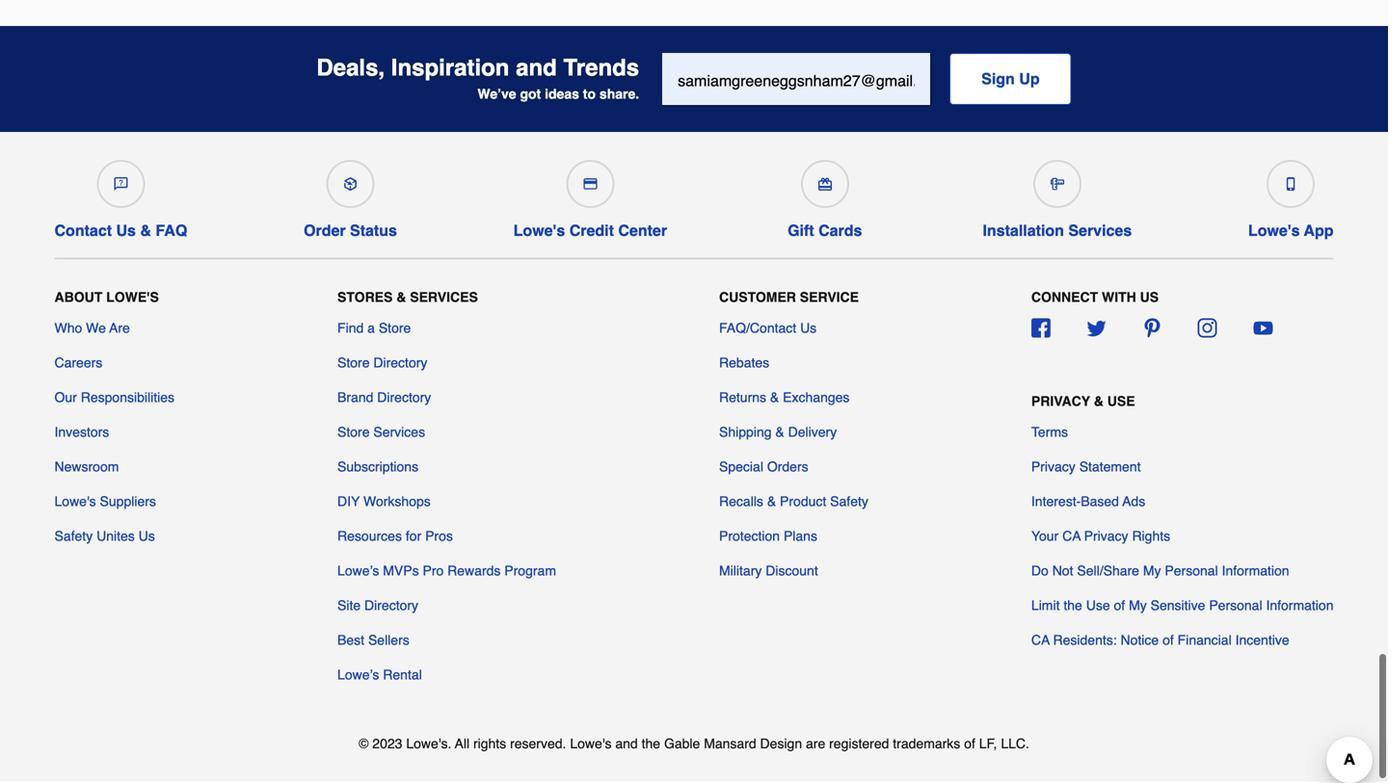 Task type: vqa. For each thing, say whether or not it's contained in the screenshot.
"chevron down" icon to the left
no



Task type: locate. For each thing, give the bounding box(es) containing it.
privacy
[[1031, 394, 1090, 409], [1031, 459, 1076, 475], [1084, 529, 1128, 544]]

subscriptions
[[337, 459, 418, 475]]

directory for store directory
[[373, 355, 427, 371]]

resources for pros link
[[337, 527, 453, 546]]

1 vertical spatial information
[[1266, 598, 1334, 614]]

my down rights
[[1143, 563, 1161, 579]]

lowe's
[[514, 222, 565, 240], [1248, 222, 1300, 240], [106, 290, 159, 305], [54, 494, 96, 510], [570, 737, 612, 752]]

&
[[140, 222, 151, 240], [396, 290, 406, 305], [770, 390, 779, 405], [1094, 394, 1104, 409], [775, 425, 784, 440], [767, 494, 776, 510]]

twitter image
[[1087, 319, 1106, 338]]

privacy inside "link"
[[1084, 529, 1128, 544]]

us right "contact" in the top of the page
[[116, 222, 136, 240]]

site directory link
[[337, 596, 418, 616]]

store directory link
[[337, 353, 427, 373]]

personal up incentive at the right bottom of page
[[1209, 598, 1263, 614]]

directory up brand directory link
[[373, 355, 427, 371]]

lowe's rental link
[[337, 666, 422, 685]]

ca
[[1062, 529, 1081, 544], [1031, 633, 1050, 648]]

lowe's down newsroom
[[54, 494, 96, 510]]

of left lf,
[[964, 737, 976, 752]]

newsroom
[[54, 459, 119, 475]]

2 vertical spatial store
[[337, 425, 370, 440]]

directory down store directory link
[[377, 390, 431, 405]]

my up notice
[[1129, 598, 1147, 614]]

& right stores
[[396, 290, 406, 305]]

2 vertical spatial directory
[[364, 598, 418, 614]]

1 vertical spatial use
[[1086, 598, 1110, 614]]

reserved.
[[510, 737, 566, 752]]

for
[[406, 529, 421, 544]]

privacy up terms link
[[1031, 394, 1090, 409]]

use up statement
[[1107, 394, 1135, 409]]

protection plans link
[[719, 527, 817, 546]]

0 vertical spatial my
[[1143, 563, 1161, 579]]

store up brand at the left of page
[[337, 355, 370, 371]]

and up got at top left
[[516, 54, 557, 81]]

services down brand directory
[[373, 425, 425, 440]]

2 vertical spatial services
[[373, 425, 425, 440]]

returns & exchanges
[[719, 390, 850, 405]]

not
[[1052, 563, 1073, 579]]

faq/contact us
[[719, 321, 817, 336]]

0 vertical spatial information
[[1222, 563, 1290, 579]]

returns & exchanges link
[[719, 388, 850, 407]]

status
[[350, 222, 397, 240]]

lowe's suppliers
[[54, 494, 156, 510]]

and left gable
[[615, 737, 638, 752]]

lowe's down the best
[[337, 668, 379, 683]]

lowe's up the site
[[337, 563, 379, 579]]

military discount link
[[719, 562, 818, 581]]

2 vertical spatial of
[[964, 737, 976, 752]]

store
[[379, 321, 411, 336], [337, 355, 370, 371], [337, 425, 370, 440]]

contact us & faq link
[[54, 152, 187, 240]]

safety right the "product"
[[830, 494, 868, 510]]

1 vertical spatial safety
[[54, 529, 93, 544]]

ca right 'your'
[[1062, 529, 1081, 544]]

0 vertical spatial personal
[[1165, 563, 1218, 579]]

1 horizontal spatial ca
[[1062, 529, 1081, 544]]

llc.
[[1001, 737, 1030, 752]]

lowe's left credit
[[514, 222, 565, 240]]

our
[[54, 390, 77, 405]]

0 vertical spatial lowe's
[[337, 563, 379, 579]]

the right limit
[[1064, 598, 1082, 614]]

are
[[109, 321, 130, 336]]

rebates
[[719, 355, 769, 371]]

rights
[[473, 737, 506, 752]]

site
[[337, 598, 361, 614]]

1 vertical spatial lowe's
[[337, 668, 379, 683]]

& up statement
[[1094, 394, 1104, 409]]

store down brand at the left of page
[[337, 425, 370, 440]]

1 vertical spatial the
[[642, 737, 660, 752]]

trends
[[563, 54, 639, 81]]

interest-based ads link
[[1031, 492, 1146, 511]]

pinterest image
[[1143, 319, 1162, 338]]

brand directory link
[[337, 388, 431, 407]]

share.
[[600, 86, 639, 102]]

2 horizontal spatial of
[[1163, 633, 1174, 648]]

a
[[367, 321, 375, 336]]

services up find a store link
[[410, 290, 478, 305]]

connect with us
[[1031, 290, 1159, 305]]

deals, inspiration and trends we've got ideas to share.
[[317, 54, 639, 102]]

0 vertical spatial use
[[1107, 394, 1135, 409]]

0 vertical spatial of
[[1114, 598, 1125, 614]]

trademarks
[[893, 737, 961, 752]]

personal inside limit the use of my sensitive personal information link
[[1209, 598, 1263, 614]]

personal up limit the use of my sensitive personal information link
[[1165, 563, 1218, 579]]

1 vertical spatial directory
[[377, 390, 431, 405]]

0 horizontal spatial the
[[642, 737, 660, 752]]

directory up sellers
[[364, 598, 418, 614]]

1 vertical spatial of
[[1163, 633, 1174, 648]]

us
[[116, 222, 136, 240], [800, 321, 817, 336], [138, 529, 155, 544]]

deals,
[[317, 54, 385, 81]]

privacy for privacy & use
[[1031, 394, 1090, 409]]

credit card image
[[584, 177, 597, 191]]

0 horizontal spatial safety
[[54, 529, 93, 544]]

ca down limit
[[1031, 633, 1050, 648]]

directory for site directory
[[364, 598, 418, 614]]

0 vertical spatial and
[[516, 54, 557, 81]]

sell/share
[[1077, 563, 1139, 579]]

0 vertical spatial directory
[[373, 355, 427, 371]]

service
[[800, 290, 859, 305]]

& left "delivery"
[[775, 425, 784, 440]]

of down sell/share
[[1114, 598, 1125, 614]]

gift card image
[[818, 177, 832, 191]]

of right notice
[[1163, 633, 1174, 648]]

directory
[[373, 355, 427, 371], [377, 390, 431, 405], [364, 598, 418, 614]]

us down customer service
[[800, 321, 817, 336]]

lowe's inside 'link'
[[514, 222, 565, 240]]

customer service
[[719, 290, 859, 305]]

our responsibilities
[[54, 390, 174, 405]]

use down sell/share
[[1086, 598, 1110, 614]]

notice
[[1121, 633, 1159, 648]]

diy workshops
[[337, 494, 431, 510]]

rights
[[1132, 529, 1170, 544]]

& for recalls & product safety
[[767, 494, 776, 510]]

1 horizontal spatial the
[[1064, 598, 1082, 614]]

lowe's for lowe's rental
[[337, 668, 379, 683]]

responsibilities
[[81, 390, 174, 405]]

2 vertical spatial privacy
[[1084, 529, 1128, 544]]

privacy up sell/share
[[1084, 529, 1128, 544]]

connect
[[1031, 290, 1098, 305]]

2 vertical spatial us
[[138, 529, 155, 544]]

are
[[806, 737, 825, 752]]

information inside 'link'
[[1222, 563, 1290, 579]]

us right unites
[[138, 529, 155, 544]]

customer care image
[[114, 177, 128, 191]]

personal inside 'do not sell/share my personal information' 'link'
[[1165, 563, 1218, 579]]

1 vertical spatial us
[[800, 321, 817, 336]]

personal
[[1165, 563, 1218, 579], [1209, 598, 1263, 614]]

the left gable
[[642, 737, 660, 752]]

0 vertical spatial privacy
[[1031, 394, 1090, 409]]

0 vertical spatial safety
[[830, 494, 868, 510]]

© 2023 lowe's. all rights reserved. lowe's and the gable mansard design are registered trademarks of lf, llc.
[[359, 737, 1030, 752]]

1 vertical spatial ca
[[1031, 633, 1050, 648]]

investors
[[54, 425, 109, 440]]

0 vertical spatial ca
[[1062, 529, 1081, 544]]

2 horizontal spatial us
[[800, 321, 817, 336]]

sign
[[982, 70, 1015, 88]]

do
[[1031, 563, 1049, 579]]

services up connect with us
[[1069, 222, 1132, 240]]

product
[[780, 494, 826, 510]]

terms link
[[1031, 423, 1068, 442]]

lowe's credit center link
[[514, 152, 667, 240]]

0 horizontal spatial us
[[116, 222, 136, 240]]

lowe's left the app
[[1248, 222, 1300, 240]]

& right recalls
[[767, 494, 776, 510]]

0 horizontal spatial and
[[516, 54, 557, 81]]

services
[[1069, 222, 1132, 240], [410, 290, 478, 305], [373, 425, 425, 440]]

& right returns at the right of the page
[[770, 390, 779, 405]]

0 vertical spatial us
[[116, 222, 136, 240]]

store for directory
[[337, 355, 370, 371]]

to
[[583, 86, 596, 102]]

of
[[1114, 598, 1125, 614], [1163, 633, 1174, 648], [964, 737, 976, 752]]

returns
[[719, 390, 766, 405]]

careers
[[54, 355, 102, 371]]

0 vertical spatial services
[[1069, 222, 1132, 240]]

privacy for privacy statement
[[1031, 459, 1076, 475]]

shipping & delivery
[[719, 425, 837, 440]]

recalls & product safety link
[[719, 492, 868, 511]]

1 vertical spatial my
[[1129, 598, 1147, 614]]

privacy up interest-
[[1031, 459, 1076, 475]]

us for contact
[[116, 222, 136, 240]]

your ca privacy rights link
[[1031, 527, 1170, 546]]

interest-
[[1031, 494, 1081, 510]]

use for the
[[1086, 598, 1110, 614]]

store for services
[[337, 425, 370, 440]]

1 vertical spatial store
[[337, 355, 370, 371]]

delivery
[[788, 425, 837, 440]]

app
[[1304, 222, 1334, 240]]

lowe's for lowe's app
[[1248, 222, 1300, 240]]

1 vertical spatial personal
[[1209, 598, 1263, 614]]

order
[[304, 222, 346, 240]]

1 lowe's from the top
[[337, 563, 379, 579]]

1 horizontal spatial of
[[1114, 598, 1125, 614]]

lowe's.
[[406, 737, 452, 752]]

lowe's app link
[[1248, 152, 1334, 240]]

0 vertical spatial the
[[1064, 598, 1082, 614]]

program
[[504, 563, 556, 579]]

safety left unites
[[54, 529, 93, 544]]

& left faq at the left top of the page
[[140, 222, 151, 240]]

sign up button
[[950, 53, 1072, 105]]

2 lowe's from the top
[[337, 668, 379, 683]]

registered
[[829, 737, 889, 752]]

& for privacy & use
[[1094, 394, 1104, 409]]

0 horizontal spatial of
[[964, 737, 976, 752]]

special orders
[[719, 459, 808, 475]]

statement
[[1079, 459, 1141, 475]]

1 vertical spatial privacy
[[1031, 459, 1076, 475]]

1 horizontal spatial and
[[615, 737, 638, 752]]

store right a
[[379, 321, 411, 336]]



Task type: describe. For each thing, give the bounding box(es) containing it.
faq/contact us link
[[719, 319, 817, 338]]

& for returns & exchanges
[[770, 390, 779, 405]]

privacy statement
[[1031, 459, 1141, 475]]

cards
[[819, 222, 862, 240]]

my inside 'do not sell/share my personal information' 'link'
[[1143, 563, 1161, 579]]

1 horizontal spatial safety
[[830, 494, 868, 510]]

us for faq/contact
[[800, 321, 817, 336]]

military
[[719, 563, 762, 579]]

who we are link
[[54, 319, 130, 338]]

protection plans
[[719, 529, 817, 544]]

protection
[[719, 529, 780, 544]]

lowe's credit center
[[514, 222, 667, 240]]

installation
[[983, 222, 1064, 240]]

1 horizontal spatial us
[[138, 529, 155, 544]]

recalls & product safety
[[719, 494, 868, 510]]

lowe's right reserved.
[[570, 737, 612, 752]]

all
[[455, 737, 470, 752]]

safety unites us link
[[54, 527, 155, 546]]

who
[[54, 321, 82, 336]]

lowe's for lowe's mvps pro rewards program
[[337, 563, 379, 579]]

customer
[[719, 290, 796, 305]]

of for my
[[1114, 598, 1125, 614]]

contact
[[54, 222, 112, 240]]

safety unites us
[[54, 529, 155, 544]]

limit
[[1031, 598, 1060, 614]]

facebook image
[[1031, 319, 1051, 338]]

find
[[337, 321, 364, 336]]

0 vertical spatial store
[[379, 321, 411, 336]]

site directory
[[337, 598, 418, 614]]

limit the use of my sensitive personal information
[[1031, 598, 1334, 614]]

terms
[[1031, 425, 1068, 440]]

Email Address email field
[[662, 53, 930, 105]]

financial
[[1178, 633, 1232, 648]]

sign up form
[[662, 53, 1072, 107]]

privacy statement link
[[1031, 457, 1141, 477]]

1 vertical spatial services
[[410, 290, 478, 305]]

order status
[[304, 222, 397, 240]]

instagram image
[[1198, 319, 1217, 338]]

our responsibilities link
[[54, 388, 174, 407]]

up
[[1019, 70, 1040, 88]]

brand directory
[[337, 390, 431, 405]]

pickup image
[[344, 177, 357, 191]]

pro
[[423, 563, 444, 579]]

ca inside "link"
[[1062, 529, 1081, 544]]

residents:
[[1053, 633, 1117, 648]]

store directory
[[337, 355, 427, 371]]

of for financial
[[1163, 633, 1174, 648]]

do not sell/share my personal information link
[[1031, 562, 1290, 581]]

gift
[[788, 222, 814, 240]]

mansard
[[704, 737, 756, 752]]

discount
[[766, 563, 818, 579]]

& for shipping & delivery
[[775, 425, 784, 440]]

us
[[1140, 290, 1159, 305]]

©
[[359, 737, 369, 752]]

directory for brand directory
[[377, 390, 431, 405]]

newsroom link
[[54, 457, 119, 477]]

suppliers
[[100, 494, 156, 510]]

recalls
[[719, 494, 763, 510]]

0 horizontal spatial ca
[[1031, 633, 1050, 648]]

unites
[[96, 529, 135, 544]]

who we are
[[54, 321, 130, 336]]

investors link
[[54, 423, 109, 442]]

rebates link
[[719, 353, 769, 373]]

military discount
[[719, 563, 818, 579]]

careers link
[[54, 353, 102, 373]]

interest-based ads
[[1031, 494, 1146, 510]]

mvps
[[383, 563, 419, 579]]

best sellers link
[[337, 631, 409, 650]]

sensitive
[[1151, 598, 1205, 614]]

contact us & faq
[[54, 222, 187, 240]]

stores
[[337, 290, 393, 305]]

based
[[1081, 494, 1119, 510]]

1 vertical spatial and
[[615, 737, 638, 752]]

do not sell/share my personal information
[[1031, 563, 1290, 579]]

use for &
[[1107, 394, 1135, 409]]

lowe's up are
[[106, 290, 159, 305]]

credit
[[569, 222, 614, 240]]

and inside deals, inspiration and trends we've got ideas to share.
[[516, 54, 557, 81]]

installation services
[[983, 222, 1132, 240]]

sellers
[[368, 633, 409, 648]]

about
[[54, 290, 102, 305]]

lowe's for lowe's credit center
[[514, 222, 565, 240]]

inspiration
[[391, 54, 509, 81]]

center
[[618, 222, 667, 240]]

your
[[1031, 529, 1059, 544]]

stores & services
[[337, 290, 478, 305]]

your ca privacy rights
[[1031, 529, 1170, 544]]

find a store link
[[337, 319, 411, 338]]

we
[[86, 321, 106, 336]]

special
[[719, 459, 763, 475]]

incentive
[[1236, 633, 1290, 648]]

resources for pros
[[337, 529, 453, 544]]

order status link
[[304, 152, 397, 240]]

dimensions image
[[1051, 177, 1064, 191]]

about lowe's
[[54, 290, 159, 305]]

lowe's for lowe's suppliers
[[54, 494, 96, 510]]

& for stores & services
[[396, 290, 406, 305]]

mobile image
[[1284, 177, 1298, 191]]

faq
[[156, 222, 187, 240]]

my inside limit the use of my sensitive personal information link
[[1129, 598, 1147, 614]]

best sellers
[[337, 633, 409, 648]]

ads
[[1123, 494, 1146, 510]]

services for store services
[[373, 425, 425, 440]]

2023
[[372, 737, 402, 752]]

youtube image
[[1254, 319, 1273, 338]]

got
[[520, 86, 541, 102]]

ca residents: notice of financial incentive link
[[1031, 631, 1290, 650]]

gable
[[664, 737, 700, 752]]

find a store
[[337, 321, 411, 336]]

resources
[[337, 529, 402, 544]]

faq/contact
[[719, 321, 796, 336]]

services for installation services
[[1069, 222, 1132, 240]]

diy
[[337, 494, 360, 510]]



